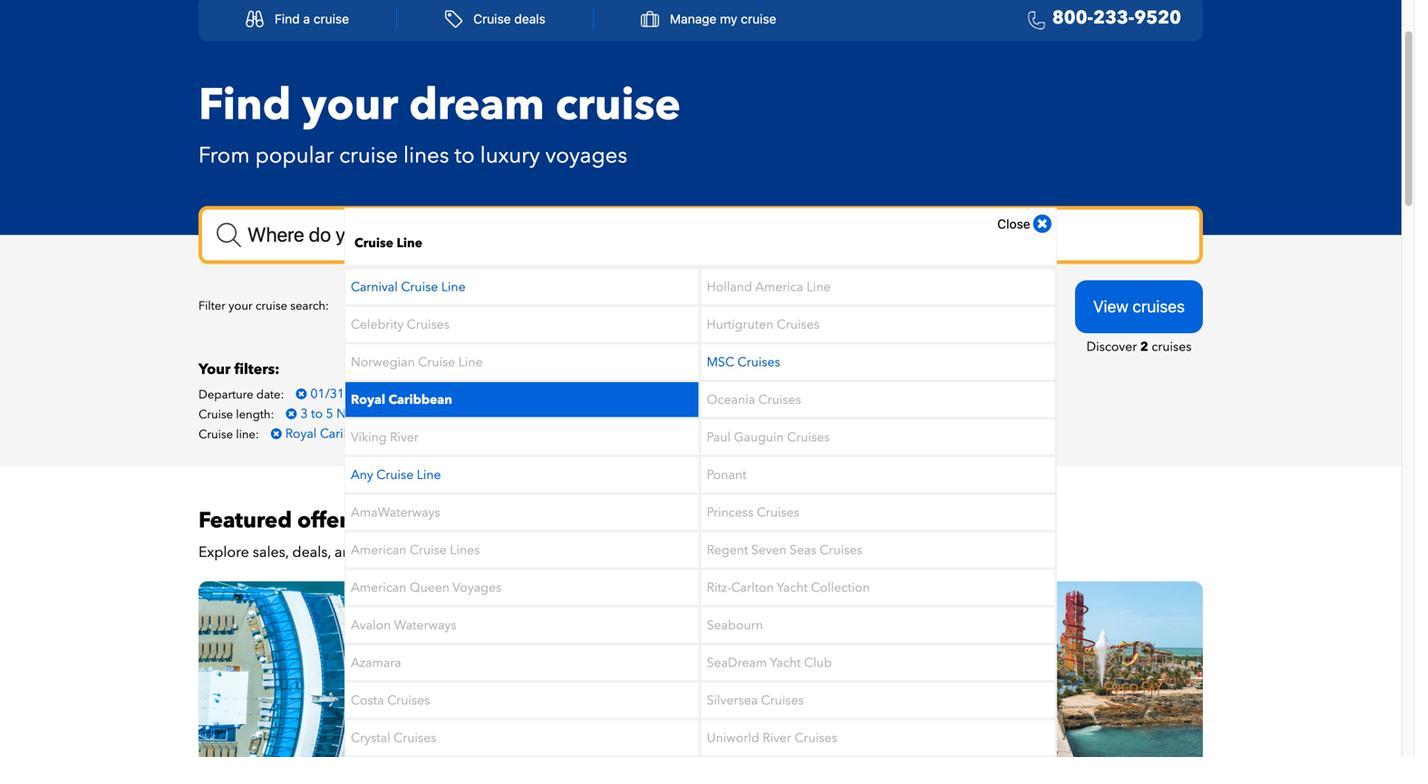 Task type: describe. For each thing, give the bounding box(es) containing it.
avalon
[[351, 617, 391, 635]]

ponant button
[[701, 458, 1055, 493]]

crystal cruises button
[[345, 721, 699, 756]]

date:
[[256, 387, 284, 403]]

cruise up 02/01/2024
[[418, 354, 455, 371]]

your
[[199, 360, 231, 380]]

american queen voyages button
[[345, 571, 699, 606]]

viking river
[[351, 429, 419, 446]]

royal for 'royal caribbean' button
[[351, 392, 385, 409]]

ritz-carlton yacht collection button
[[701, 571, 1055, 606]]

regent seven seas cruises
[[707, 542, 863, 559]]

233-
[[1093, 5, 1134, 30]]

oceania cruises button
[[701, 383, 1055, 418]]

crystal
[[351, 730, 390, 747]]

holland
[[707, 279, 752, 296]]

0 horizontal spatial line
[[397, 235, 422, 252]]

800-233-9520 link
[[1021, 5, 1181, 32]]

cruises for silversea cruises
[[761, 693, 804, 710]]

seadream yacht club
[[707, 655, 832, 672]]

manage
[[670, 11, 717, 26]]

your filters:
[[199, 360, 280, 380]]

cruise length
[[526, 299, 607, 316]]

costa
[[351, 693, 384, 710]]

cruise length:
[[199, 407, 274, 423]]

cruise left length
[[526, 299, 563, 316]]

your for find
[[302, 76, 398, 135]]

times circle image
[[296, 388, 307, 400]]

deals,
[[292, 543, 331, 563]]

01/31/2024 - 02/01/2024
[[310, 386, 457, 403]]

holland america line button
[[701, 270, 1055, 305]]

msc
[[707, 354, 734, 371]]

cheap cruises image
[[710, 582, 1203, 758]]

sales,
[[253, 543, 289, 563]]

royal for the "royal caribbean" link
[[285, 425, 317, 443]]

viking river button
[[345, 420, 699, 455]]

find for your
[[199, 76, 291, 135]]

cruise left lines
[[410, 542, 447, 559]]

nights
[[336, 405, 374, 423]]

cruises for celebrity cruises
[[407, 316, 450, 334]]

find for a
[[275, 11, 300, 26]]

to inside find your dream cruise from popular cruise lines to luxury voyages
[[455, 141, 475, 171]]

line for carnival cruise line
[[441, 279, 466, 296]]

ritz-carlton yacht collection
[[707, 580, 870, 597]]

800-
[[1052, 5, 1093, 30]]

princess cruises
[[707, 504, 800, 522]]

1 vertical spatial cruises
[[1152, 338, 1192, 356]]

river for uniworld
[[763, 730, 791, 747]]

avalon waterways
[[351, 617, 456, 635]]

cruise down cruise length:
[[199, 427, 233, 443]]

3
[[300, 405, 308, 423]]

regent seven seas cruises button
[[701, 533, 1055, 568]]

2
[[1140, 338, 1149, 356]]

celebrity cruises
[[351, 316, 450, 334]]

paul
[[707, 429, 731, 446]]

3 to 5 nights
[[300, 405, 374, 423]]

seadream yacht club button
[[701, 646, 1055, 681]]

a
[[303, 11, 310, 26]]

cruises for costa cruises
[[387, 693, 430, 710]]

cruises up collection
[[820, 542, 863, 559]]

princess
[[707, 504, 754, 522]]

river for viking
[[390, 429, 419, 446]]

gauguin
[[734, 429, 784, 446]]

departure port
[[662, 299, 752, 316]]

cruise length button
[[508, 288, 639, 327]]

cruises for princess cruises
[[757, 504, 800, 522]]

cruise up carnival
[[354, 235, 393, 252]]

0 vertical spatial yacht
[[777, 580, 808, 597]]

special
[[364, 543, 410, 563]]

expand image for cruise line
[[880, 301, 894, 314]]

norwegian
[[351, 354, 415, 371]]

date
[[441, 299, 467, 316]]

voyages
[[545, 141, 627, 171]]

royal caribbean for the "royal caribbean" link
[[285, 425, 381, 443]]

cruises down silversea cruises
[[795, 730, 837, 747]]

my
[[720, 11, 737, 26]]

find your dream cruise from popular cruise lines to luxury voyages
[[199, 76, 681, 171]]

uniworld river cruises
[[707, 730, 837, 747]]

view
[[1093, 297, 1129, 317]]

5
[[326, 405, 333, 423]]

seabourn
[[707, 617, 763, 635]]

hurtigruten cruises button
[[701, 308, 1055, 342]]

departure date
[[379, 299, 471, 316]]

celebrity
[[351, 316, 404, 334]]

filter
[[199, 298, 226, 315]]

cruises for msc cruises
[[738, 354, 780, 371]]

caribbean for 'royal caribbean' button
[[388, 392, 452, 409]]

length
[[566, 299, 604, 316]]

costa cruises
[[351, 693, 430, 710]]

close link
[[997, 214, 1052, 235]]

explore
[[199, 543, 249, 563]]

lines
[[403, 141, 449, 171]]

seven
[[751, 542, 787, 559]]

1 vertical spatial yacht
[[770, 655, 801, 672]]

offers
[[297, 506, 358, 536]]

celebrity cruises button
[[345, 308, 699, 342]]

0 vertical spatial cruise line
[[354, 235, 422, 252]]

departure for departure date:
[[199, 387, 253, 403]]

filter your cruise search:
[[199, 298, 329, 315]]

expand image for departure port
[[752, 301, 766, 314]]

cruises for hurtigruten cruises
[[777, 316, 820, 334]]

and
[[335, 543, 360, 563]]

Where do you want to cruise? text field
[[199, 206, 1203, 264]]

line for any cruise line
[[417, 467, 441, 484]]

line for holland america line
[[807, 279, 831, 296]]

ponant
[[707, 467, 747, 484]]

any
[[351, 467, 373, 484]]

hurtigruten cruises
[[707, 316, 820, 334]]

manage my cruise
[[670, 11, 776, 26]]

voyages
[[453, 580, 502, 597]]

departure for departure port
[[662, 299, 721, 316]]

cruise line inside button
[[816, 299, 880, 316]]

holland america line
[[707, 279, 831, 296]]

american cruise lines button
[[345, 533, 699, 568]]



Task type: vqa. For each thing, say whether or not it's contained in the screenshot.
"Cruise length" button
yes



Task type: locate. For each thing, give the bounding box(es) containing it.
0 vertical spatial to
[[455, 141, 475, 171]]

1 vertical spatial royal
[[285, 425, 317, 443]]

viking
[[351, 429, 387, 446]]

expand image up hurtigruten cruises
[[752, 301, 766, 314]]

cruise right a
[[313, 11, 349, 26]]

caribbean inside the "royal caribbean" link
[[320, 425, 381, 443]]

cruise line up msc cruises button
[[816, 299, 880, 316]]

search:
[[290, 298, 329, 315]]

1 vertical spatial royal caribbean
[[285, 425, 381, 443]]

1 vertical spatial cruise line
[[816, 299, 880, 316]]

american cruise lines
[[351, 542, 480, 559]]

line up date
[[441, 279, 466, 296]]

cruises up the uniworld river cruises
[[761, 693, 804, 710]]

carlton
[[731, 580, 774, 597]]

2 expand image from the left
[[880, 301, 894, 314]]

0 horizontal spatial times circle image
[[271, 428, 282, 440]]

cruise deals
[[473, 11, 546, 26]]

expand image right length
[[607, 301, 620, 314]]

cruises for oceania cruises
[[758, 392, 801, 409]]

cruise up the 'departure date' at the top left of the page
[[401, 279, 438, 296]]

times circle image left "3"
[[286, 408, 297, 420]]

princess cruises button
[[701, 496, 1055, 531]]

1 horizontal spatial your
[[302, 76, 398, 135]]

view cruises
[[1093, 297, 1185, 317]]

silversea
[[707, 693, 758, 710]]

expand image
[[752, 301, 766, 314], [880, 301, 894, 314]]

line up amawaterways on the bottom left of page
[[417, 467, 441, 484]]

river inside button
[[390, 429, 419, 446]]

cruise right my
[[741, 11, 776, 26]]

0 horizontal spatial caribbean
[[320, 425, 381, 443]]

american for american cruise lines
[[351, 542, 406, 559]]

featured offers explore sales, deals, and special promotions
[[199, 506, 490, 563]]

carnival
[[351, 279, 398, 296]]

0 horizontal spatial expand image
[[752, 301, 766, 314]]

royal caribbean down "3 to 5 nights" link
[[285, 425, 381, 443]]

line
[[397, 235, 422, 252], [856, 299, 877, 316]]

departure down carnival cruise line
[[379, 299, 438, 316]]

length:
[[236, 407, 274, 423]]

0 vertical spatial your
[[302, 76, 398, 135]]

yacht down regent seven seas cruises
[[777, 580, 808, 597]]

expand image inside cruise length button
[[607, 301, 620, 314]]

any cruise line
[[351, 467, 441, 484]]

departure up cruise length:
[[199, 387, 253, 403]]

times circle image down length:
[[271, 428, 282, 440]]

1 horizontal spatial expand image
[[880, 301, 894, 314]]

costa cruises button
[[345, 684, 699, 719]]

times circle image for royal caribbean
[[271, 428, 282, 440]]

01/31/2024 - 02/01/2024 link
[[287, 384, 466, 404]]

oceania
[[707, 392, 755, 409]]

departure inside button
[[662, 299, 721, 316]]

royal caribbean for 'royal caribbean' button
[[351, 392, 452, 409]]

yacht
[[777, 580, 808, 597], [770, 655, 801, 672]]

1 vertical spatial river
[[763, 730, 791, 747]]

0 vertical spatial find
[[275, 11, 300, 26]]

0 vertical spatial royal caribbean
[[351, 392, 452, 409]]

find a cruise link
[[226, 1, 369, 36]]

1 vertical spatial line
[[856, 299, 877, 316]]

cruise down holland america line
[[816, 299, 853, 316]]

view cruises link
[[1075, 281, 1203, 333]]

None field
[[199, 206, 1203, 264]]

cruises right 2
[[1152, 338, 1192, 356]]

cruise left lines
[[339, 141, 398, 171]]

departure inside button
[[379, 299, 438, 316]]

line
[[441, 279, 466, 296], [807, 279, 831, 296], [458, 354, 483, 371], [417, 467, 441, 484]]

2 vertical spatial times circle image
[[271, 428, 282, 440]]

river down silversea cruises
[[763, 730, 791, 747]]

silversea cruises button
[[701, 684, 1055, 719]]

your for filter
[[229, 298, 253, 315]]

departure down holland
[[662, 299, 721, 316]]

2 horizontal spatial times circle image
[[1033, 214, 1052, 235]]

american down amawaterways on the bottom left of page
[[351, 542, 406, 559]]

cruises up crystal cruises
[[387, 693, 430, 710]]

cruises right 'gauguin'
[[787, 429, 830, 446]]

1 expand image from the left
[[471, 301, 484, 314]]

times circle image inside "3 to 5 nights" link
[[286, 408, 297, 420]]

times circle image inside the "royal caribbean" link
[[271, 428, 282, 440]]

port
[[725, 299, 749, 316]]

azamara
[[351, 655, 401, 672]]

departure date button
[[365, 288, 499, 327]]

3 to 5 nights link
[[277, 404, 383, 424]]

carnival cruise line
[[351, 279, 466, 296]]

expand image right date
[[471, 301, 484, 314]]

find inside "link"
[[275, 11, 300, 26]]

ritz-
[[707, 580, 731, 597]]

your up the popular
[[302, 76, 398, 135]]

1 vertical spatial find
[[199, 76, 291, 135]]

line:
[[236, 427, 259, 443]]

1 vertical spatial american
[[351, 580, 406, 597]]

cruise right any
[[376, 467, 414, 484]]

-
[[382, 386, 386, 403]]

cruise inside travel menu navigation
[[473, 11, 511, 26]]

cruise for manage my cruise
[[741, 11, 776, 26]]

find inside find your dream cruise from popular cruise lines to luxury voyages
[[199, 76, 291, 135]]

find up from
[[199, 76, 291, 135]]

times circle image right close
[[1033, 214, 1052, 235]]

cruise up voyages
[[556, 76, 681, 135]]

cruise line button
[[789, 288, 920, 327]]

cruises inside 'button'
[[758, 392, 801, 409]]

02/01/2024
[[389, 386, 457, 403]]

cruise inside "link"
[[313, 11, 349, 26]]

1 expand image from the left
[[752, 301, 766, 314]]

river inside button
[[763, 730, 791, 747]]

cruises up norwegian cruise line
[[407, 316, 450, 334]]

cruises for crystal cruises
[[394, 730, 436, 747]]

1 horizontal spatial cruise line
[[816, 299, 880, 316]]

01/31/2024
[[310, 386, 379, 403]]

paul gauguin cruises
[[707, 429, 830, 446]]

caribbean for the "royal caribbean" link
[[320, 425, 381, 443]]

0 vertical spatial times circle image
[[1033, 214, 1052, 235]]

yacht left club on the right of page
[[770, 655, 801, 672]]

1 horizontal spatial royal
[[351, 392, 385, 409]]

cruises
[[407, 316, 450, 334], [777, 316, 820, 334], [738, 354, 780, 371], [758, 392, 801, 409], [787, 429, 830, 446], [757, 504, 800, 522], [820, 542, 863, 559], [387, 693, 430, 710], [761, 693, 804, 710], [394, 730, 436, 747], [795, 730, 837, 747]]

expand image inside cruise line button
[[880, 301, 894, 314]]

cruise up cruise line: on the bottom
[[199, 407, 233, 423]]

times circle image
[[1033, 214, 1052, 235], [286, 408, 297, 420], [271, 428, 282, 440]]

cruises up paul gauguin cruises
[[758, 392, 801, 409]]

0 horizontal spatial to
[[311, 405, 323, 423]]

popular
[[255, 141, 334, 171]]

travel menu navigation
[[199, 0, 1203, 41]]

cruises down america
[[777, 316, 820, 334]]

expand image inside departure port button
[[752, 301, 766, 314]]

your inside find your dream cruise from popular cruise lines to luxury voyages
[[302, 76, 398, 135]]

line for norwegian cruise line
[[458, 354, 483, 371]]

royal
[[351, 392, 385, 409], [285, 425, 317, 443]]

times circle image for 3 to 5 nights
[[286, 408, 297, 420]]

to right lines
[[455, 141, 475, 171]]

featured
[[199, 506, 292, 536]]

2 american from the top
[[351, 580, 406, 597]]

to right "3"
[[311, 405, 323, 423]]

uniworld river cruises button
[[701, 721, 1055, 756]]

oceania cruises
[[707, 392, 801, 409]]

find
[[275, 11, 300, 26], [199, 76, 291, 135]]

dream
[[409, 76, 545, 135]]

1 horizontal spatial times circle image
[[286, 408, 297, 420]]

0 vertical spatial royal
[[351, 392, 385, 409]]

0 horizontal spatial royal
[[285, 425, 317, 443]]

0 vertical spatial river
[[390, 429, 419, 446]]

expand image up msc cruises button
[[880, 301, 894, 314]]

cruises up regent seven seas cruises
[[757, 504, 800, 522]]

avalon waterways button
[[345, 609, 699, 643]]

cruises right crystal
[[394, 730, 436, 747]]

seadream
[[707, 655, 767, 672]]

amawaterways
[[351, 504, 440, 522]]

9520
[[1134, 5, 1181, 30]]

norwegian cruise line button
[[345, 345, 699, 380]]

cruise sale image
[[199, 582, 692, 758]]

american down special at the left
[[351, 580, 406, 597]]

royal caribbean inside button
[[351, 392, 452, 409]]

crystal cruises
[[351, 730, 436, 747]]

american queen voyages
[[351, 580, 502, 597]]

0 vertical spatial caribbean
[[388, 392, 452, 409]]

1 vertical spatial caribbean
[[320, 425, 381, 443]]

0 horizontal spatial cruise line
[[354, 235, 422, 252]]

2 horizontal spatial departure
[[662, 299, 721, 316]]

1 horizontal spatial line
[[856, 299, 877, 316]]

seabourn button
[[701, 609, 1055, 643]]

promotions
[[413, 543, 490, 563]]

departure for departure date
[[379, 299, 438, 316]]

line up carnival cruise line
[[397, 235, 422, 252]]

1 american from the top
[[351, 542, 406, 559]]

find left a
[[275, 11, 300, 26]]

msc cruises button
[[701, 345, 1055, 380]]

2 expand image from the left
[[607, 301, 620, 314]]

1 horizontal spatial departure
[[379, 299, 438, 316]]

0 vertical spatial american
[[351, 542, 406, 559]]

expand image for cruise length
[[607, 301, 620, 314]]

line right america
[[807, 279, 831, 296]]

line up msc cruises button
[[856, 299, 877, 316]]

regent
[[707, 542, 748, 559]]

cruise for filter your cruise search:
[[256, 298, 287, 315]]

deals
[[514, 11, 546, 26]]

luxury
[[480, 141, 540, 171]]

expand image for departure date
[[471, 301, 484, 314]]

departure port button
[[648, 288, 780, 327]]

caribbean inside 'royal caribbean' button
[[388, 392, 452, 409]]

caribbean
[[388, 392, 452, 409], [320, 425, 381, 443]]

cruises
[[1133, 297, 1185, 317], [1152, 338, 1192, 356]]

any cruise line button
[[345, 458, 699, 493]]

to
[[455, 141, 475, 171], [311, 405, 323, 423]]

expand image
[[471, 301, 484, 314], [607, 301, 620, 314]]

cruise inside dropdown button
[[741, 11, 776, 26]]

find a cruise
[[275, 11, 349, 26]]

0 horizontal spatial departure
[[199, 387, 253, 403]]

line inside button
[[856, 299, 877, 316]]

cruise left deals
[[473, 11, 511, 26]]

cruise for find a cruise
[[313, 11, 349, 26]]

caribbean right -
[[388, 392, 452, 409]]

cruise line up carnival
[[354, 235, 422, 252]]

0 horizontal spatial river
[[390, 429, 419, 446]]

amawaterways button
[[345, 496, 699, 531]]

1 horizontal spatial expand image
[[607, 301, 620, 314]]

expand image inside the departure date button
[[471, 301, 484, 314]]

800-233-9520
[[1052, 5, 1181, 30]]

royal caribbean down norwegian cruise line
[[351, 392, 452, 409]]

cruises up 2
[[1133, 297, 1185, 317]]

american for american queen voyages
[[351, 580, 406, 597]]

cruise line:
[[199, 427, 259, 443]]

1 horizontal spatial to
[[455, 141, 475, 171]]

paul gauguin cruises button
[[701, 420, 1055, 455]]

1 horizontal spatial river
[[763, 730, 791, 747]]

1 vertical spatial to
[[311, 405, 323, 423]]

line down date
[[458, 354, 483, 371]]

river right viking
[[390, 429, 419, 446]]

0 vertical spatial line
[[397, 235, 422, 252]]

cruise
[[313, 11, 349, 26], [741, 11, 776, 26], [556, 76, 681, 135], [339, 141, 398, 171], [256, 298, 287, 315]]

cruise left search:
[[256, 298, 287, 315]]

1 vertical spatial your
[[229, 298, 253, 315]]

0 horizontal spatial expand image
[[471, 301, 484, 314]]

royal inside button
[[351, 392, 385, 409]]

from
[[199, 141, 250, 171]]

cruises down hurtigruten cruises
[[738, 354, 780, 371]]

discover 2 cruises
[[1087, 338, 1192, 356]]

your right filter
[[229, 298, 253, 315]]

0 horizontal spatial your
[[229, 298, 253, 315]]

line inside button
[[441, 279, 466, 296]]

filters:
[[234, 360, 280, 380]]

1 horizontal spatial caribbean
[[388, 392, 452, 409]]

discover
[[1087, 338, 1137, 356]]

caribbean down "nights"
[[320, 425, 381, 443]]

0 vertical spatial cruises
[[1133, 297, 1185, 317]]

waterways
[[394, 617, 456, 635]]

queen
[[410, 580, 450, 597]]

1 vertical spatial times circle image
[[286, 408, 297, 420]]



